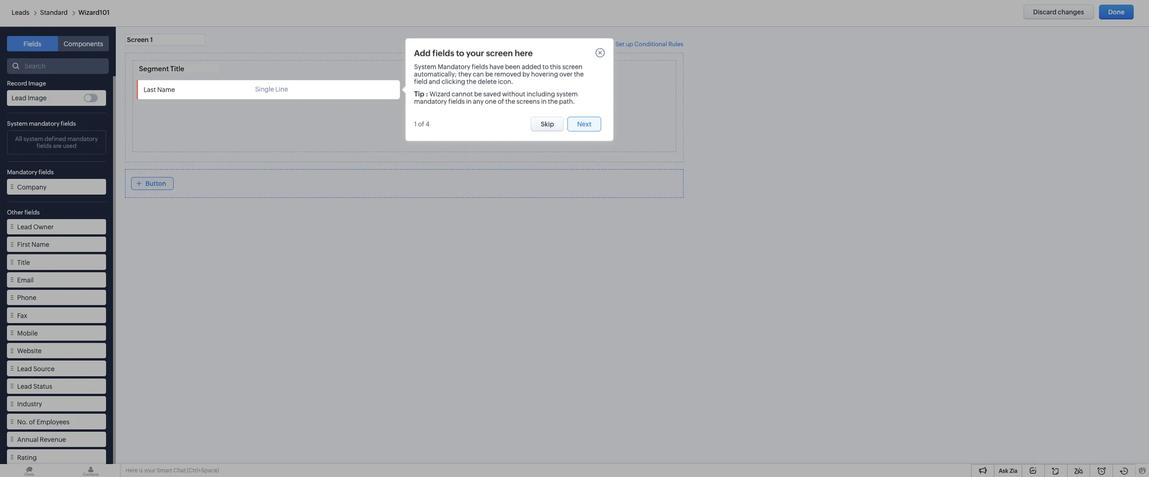 Task type: vqa. For each thing, say whether or not it's contained in the screenshot.
top 555-555-5555
no



Task type: describe. For each thing, give the bounding box(es) containing it.
single
[[255, 86, 274, 93]]

lead source
[[17, 366, 55, 373]]

1
[[414, 121, 417, 128]]

lead status
[[17, 384, 52, 391]]

wizard cannot be saved without including system mandatory fields in any one of the screens in the path.
[[414, 91, 578, 105]]

segment
[[139, 65, 169, 73]]

Search text field
[[7, 59, 108, 74]]

lead image
[[12, 95, 47, 102]]

Segment Title text field
[[138, 64, 219, 73]]

next
[[577, 121, 592, 128]]

translations
[[22, 240, 59, 247]]

smart
[[157, 468, 172, 475]]

setup
[[9, 18, 35, 28]]

exit
[[1049, 9, 1060, 17]]

tip
[[414, 90, 424, 98]]

1 of 4
[[414, 121, 430, 128]]

of for 1 of 4
[[418, 121, 424, 128]]

mandatory inside wizard cannot be saved without including system mandatory fields in any one of the screens in the path.
[[414, 98, 447, 105]]

set up conditional rules
[[615, 41, 683, 48]]

customize home page
[[22, 225, 91, 232]]

Enter a wizard name text field
[[94, 7, 232, 19]]

mandatory fields
[[7, 169, 54, 176]]

be inside system mandatory fields have been added to this screen automatically; they can be removed by hovering over the field and clicking the delete icon.
[[485, 71, 493, 78]]

customization button
[[0, 127, 120, 144]]

system for system mandatory fields
[[7, 121, 28, 128]]

all
[[15, 136, 22, 143]]

mobile
[[17, 330, 38, 338]]

first name
[[17, 241, 49, 249]]

standard
[[40, 9, 68, 16]]

website
[[17, 348, 42, 355]]

status
[[33, 384, 52, 391]]

clicking
[[442, 78, 465, 85]]

fields inside 'tab'
[[24, 40, 41, 47]]

be inside wizard cannot be saved without including system mandatory fields in any one of the screens in the path.
[[474, 91, 482, 98]]

have
[[489, 63, 504, 71]]

segment title
[[139, 65, 184, 73]]

ask
[[999, 469, 1008, 475]]

system inside wizard cannot be saved without including system mandatory fields in any one of the screens in the path.
[[556, 91, 578, 98]]

1 vertical spatial your
[[144, 468, 156, 475]]

discard
[[1033, 8, 1057, 16]]

removed
[[494, 71, 521, 78]]

(ctrl+space)
[[187, 468, 219, 475]]

templates
[[22, 194, 53, 201]]

here
[[515, 48, 533, 58]]

lead for lead status
[[17, 384, 32, 391]]

components
[[64, 40, 103, 47]]

mandatory inside all system defined mandatory fields are used
[[67, 136, 98, 143]]

customize home page link
[[22, 224, 91, 233]]

up
[[626, 41, 633, 48]]

annual
[[17, 437, 38, 444]]

email
[[17, 277, 34, 284]]

hovering
[[531, 71, 558, 78]]

this
[[550, 63, 561, 71]]

to inside system mandatory fields have been added to this screen automatically; they can be removed by hovering over the field and clicking the delete icon.
[[543, 63, 549, 71]]

0 vertical spatial to
[[456, 48, 464, 58]]

leads for done
[[12, 9, 29, 16]]

permissions
[[989, 9, 1025, 17]]

wizard101
[[78, 9, 110, 16]]

including
[[527, 91, 555, 98]]

annual revenue
[[17, 437, 66, 444]]

discard changes
[[1033, 8, 1084, 16]]

customization
[[15, 132, 60, 140]]

by
[[522, 71, 530, 78]]

fax
[[17, 313, 27, 320]]

1 in from the left
[[466, 98, 472, 105]]

name for first name
[[31, 241, 49, 249]]

wizards
[[22, 163, 47, 171]]

defined
[[44, 136, 66, 143]]

first
[[17, 241, 30, 249]]

no. of employees
[[17, 419, 70, 426]]

lead for lead image
[[12, 95, 26, 102]]

all system defined mandatory fields are used
[[15, 136, 98, 150]]

templates link
[[22, 193, 53, 202]]

been
[[505, 63, 520, 71]]

saved
[[483, 91, 501, 98]]

automatically;
[[414, 71, 457, 78]]

and inside system mandatory fields have been added to this screen automatically; they can be removed by hovering over the field and clicking the delete icon.
[[429, 78, 440, 85]]

industry
[[17, 401, 42, 409]]

tab list containing fields
[[0, 27, 116, 56]]

canvas link
[[22, 208, 44, 218]]

:
[[426, 90, 428, 98]]

record
[[7, 80, 27, 87]]

screens
[[517, 98, 540, 105]]

one
[[485, 98, 497, 105]]

rating
[[17, 455, 37, 462]]

the up cannot
[[467, 78, 476, 85]]

single line
[[255, 86, 288, 93]]

discard changes button
[[1024, 5, 1094, 19]]

translations link
[[22, 239, 59, 248]]

0 horizontal spatial mandatory
[[29, 121, 60, 128]]

the left the "path."
[[548, 98, 558, 105]]

here is your smart chat (ctrl+space)
[[126, 468, 219, 475]]

icon.
[[498, 78, 513, 85]]

modules
[[22, 148, 48, 155]]

chats image
[[0, 465, 58, 478]]

fields up defined
[[61, 121, 76, 128]]

4
[[426, 121, 430, 128]]

no.
[[17, 419, 28, 426]]

skip
[[541, 121, 554, 128]]

the right over in the left top of the page
[[574, 71, 584, 78]]

contacts image
[[62, 465, 120, 478]]

changes
[[1058, 8, 1084, 16]]

lead owner
[[17, 224, 54, 231]]

mandatory inside system mandatory fields have been added to this screen automatically; they can be removed by hovering over the field and clicking the delete icon.
[[438, 63, 470, 71]]

used
[[63, 143, 77, 150]]

they
[[458, 71, 472, 78]]

of inside wizard cannot be saved without including system mandatory fields in any one of the screens in the path.
[[498, 98, 504, 105]]



Task type: locate. For each thing, give the bounding box(es) containing it.
employees
[[37, 419, 70, 426]]

image for record image
[[28, 80, 46, 87]]

0 vertical spatial be
[[485, 71, 493, 78]]

other
[[7, 209, 23, 216]]

mandatory
[[438, 63, 470, 71], [7, 169, 37, 176]]

0 horizontal spatial in
[[466, 98, 472, 105]]

record image
[[7, 80, 46, 87]]

cannot
[[452, 91, 473, 98]]

title right segment
[[170, 65, 184, 73]]

be right can at the left
[[485, 71, 493, 78]]

lead down 'other fields'
[[17, 224, 32, 231]]

be
[[485, 71, 493, 78], [474, 91, 482, 98]]

0 vertical spatial your
[[466, 48, 484, 58]]

added
[[522, 63, 541, 71]]

1 vertical spatial fields
[[62, 148, 80, 155]]

of right 1
[[418, 121, 424, 128]]

page
[[75, 225, 91, 232]]

last name
[[144, 86, 175, 94]]

name right last
[[157, 86, 175, 94]]

components tab
[[58, 36, 109, 51]]

name right first
[[31, 241, 49, 249]]

is
[[139, 468, 143, 475]]

set
[[615, 41, 625, 48]]

and up the wizard
[[429, 78, 440, 85]]

1 vertical spatial system
[[7, 121, 28, 128]]

system down over in the left top of the page
[[556, 91, 578, 98]]

1 horizontal spatial in
[[541, 98, 547, 105]]

fields inside system mandatory fields have been added to this screen automatically; they can be removed by hovering over the field and clicking the delete icon.
[[472, 63, 488, 71]]

pipelines
[[22, 179, 49, 186]]

2 leads from the top
[[12, 9, 29, 17]]

chat
[[173, 468, 186, 475]]

fields inside wizard cannot be saved without including system mandatory fields in any one of the screens in the path.
[[448, 98, 465, 105]]

0 vertical spatial mandatory
[[438, 63, 470, 71]]

0 horizontal spatial to
[[456, 48, 464, 58]]

system down add
[[414, 63, 436, 71]]

1 vertical spatial image
[[28, 95, 47, 102]]

fields up the pipelines link
[[39, 169, 54, 176]]

rules
[[668, 41, 683, 48]]

1 horizontal spatial mandatory
[[67, 136, 98, 143]]

zia
[[1010, 469, 1018, 475]]

system inside system mandatory fields have been added to this screen automatically; they can be removed by hovering over the field and clicking the delete icon.
[[414, 63, 436, 71]]

tip :
[[414, 90, 428, 98]]

revenue
[[40, 437, 66, 444]]

0 horizontal spatial and
[[49, 148, 61, 155]]

1 horizontal spatial and
[[429, 78, 440, 85]]

0 horizontal spatial fields
[[24, 40, 41, 47]]

button
[[145, 180, 166, 188]]

1 horizontal spatial of
[[418, 121, 424, 128]]

title down first
[[17, 259, 30, 267]]

1 horizontal spatial to
[[543, 63, 549, 71]]

1 leads from the top
[[12, 9, 29, 16]]

leads
[[12, 9, 29, 16], [12, 9, 29, 17]]

without
[[502, 91, 525, 98]]

to up they
[[456, 48, 464, 58]]

0 vertical spatial system
[[556, 91, 578, 98]]

2 vertical spatial of
[[29, 419, 35, 426]]

mandatory up pipelines at top
[[7, 169, 37, 176]]

the
[[574, 71, 584, 78], [467, 78, 476, 85], [505, 98, 515, 105], [548, 98, 558, 105]]

fields right are
[[62, 148, 80, 155]]

fields inside all system defined mandatory fields are used
[[37, 143, 52, 150]]

lead left 'status'
[[17, 384, 32, 391]]

fields inside customization region
[[62, 148, 80, 155]]

customization region
[[0, 144, 120, 251]]

owner
[[33, 224, 54, 231]]

done button
[[1099, 5, 1134, 19]]

1 horizontal spatial system
[[556, 91, 578, 98]]

0 horizontal spatial system
[[23, 136, 43, 143]]

2 vertical spatial mandatory
[[67, 136, 98, 143]]

0 horizontal spatial your
[[144, 468, 156, 475]]

1 vertical spatial mandatory
[[29, 121, 60, 128]]

fields down setup
[[24, 40, 41, 47]]

mandatory up customization
[[29, 121, 60, 128]]

name
[[157, 86, 175, 94], [31, 241, 49, 249]]

system inside all system defined mandatory fields are used
[[23, 136, 43, 143]]

1 horizontal spatial system
[[414, 63, 436, 71]]

0 horizontal spatial system
[[7, 121, 28, 128]]

0 horizontal spatial screen
[[486, 48, 513, 58]]

1 vertical spatial to
[[543, 63, 549, 71]]

and down defined
[[49, 148, 61, 155]]

0 horizontal spatial be
[[474, 91, 482, 98]]

fields tab
[[7, 36, 58, 51]]

1 horizontal spatial name
[[157, 86, 175, 94]]

0 vertical spatial of
[[498, 98, 504, 105]]

0 vertical spatial title
[[170, 65, 184, 73]]

0 vertical spatial and
[[429, 78, 440, 85]]

any
[[473, 98, 484, 105]]

0 vertical spatial image
[[28, 80, 46, 87]]

last
[[144, 86, 156, 94]]

1 vertical spatial be
[[474, 91, 482, 98]]

the left screens
[[505, 98, 515, 105]]

0 horizontal spatial title
[[17, 259, 30, 267]]

leads for exit
[[12, 9, 29, 17]]

fields
[[24, 40, 41, 47], [62, 148, 80, 155]]

1 vertical spatial mandatory
[[7, 169, 37, 176]]

of right one
[[498, 98, 504, 105]]

to left this
[[543, 63, 549, 71]]

0 vertical spatial system
[[414, 63, 436, 71]]

line
[[275, 86, 288, 93]]

0 horizontal spatial name
[[31, 241, 49, 249]]

can
[[473, 71, 484, 78]]

conditional
[[634, 41, 667, 48]]

0 horizontal spatial of
[[29, 419, 35, 426]]

system
[[414, 63, 436, 71], [7, 121, 28, 128]]

screen up have
[[486, 48, 513, 58]]

1 horizontal spatial mandatory
[[438, 63, 470, 71]]

mandatory right are
[[67, 136, 98, 143]]

source
[[33, 366, 55, 373]]

are
[[53, 143, 62, 150]]

delete
[[478, 78, 497, 85]]

wizard
[[430, 91, 450, 98]]

screen inside system mandatory fields have been added to this screen automatically; they can be removed by hovering over the field and clicking the delete icon.
[[562, 63, 582, 71]]

1 vertical spatial system
[[23, 136, 43, 143]]

in left any
[[466, 98, 472, 105]]

wizards link
[[22, 162, 47, 172]]

to
[[456, 48, 464, 58], [543, 63, 549, 71]]

image down the 'record image' at top
[[28, 95, 47, 102]]

in right screens
[[541, 98, 547, 105]]

1 horizontal spatial fields
[[62, 148, 80, 155]]

pipelines link
[[22, 178, 49, 187]]

home
[[56, 225, 74, 232]]

0 vertical spatial mandatory
[[414, 98, 447, 105]]

0 vertical spatial name
[[157, 86, 175, 94]]

lead for lead source
[[17, 366, 32, 373]]

in
[[466, 98, 472, 105], [541, 98, 547, 105]]

1 vertical spatial screen
[[562, 63, 582, 71]]

lead down the record
[[12, 95, 26, 102]]

and inside customization region
[[49, 148, 61, 155]]

done
[[1108, 8, 1125, 16]]

company
[[17, 184, 47, 191]]

1 horizontal spatial screen
[[562, 63, 582, 71]]

be left 'saved' on the top of the page
[[474, 91, 482, 98]]

Screen name text field
[[126, 34, 205, 45]]

1 vertical spatial of
[[418, 121, 424, 128]]

name for last name
[[157, 86, 175, 94]]

modules and fields link
[[22, 147, 80, 156]]

system up modules
[[23, 136, 43, 143]]

path.
[[559, 98, 575, 105]]

mandatory down field
[[414, 98, 447, 105]]

1 horizontal spatial be
[[485, 71, 493, 78]]

of right no.
[[29, 419, 35, 426]]

0 vertical spatial screen
[[486, 48, 513, 58]]

lead for lead owner
[[17, 224, 32, 231]]

screen
[[486, 48, 513, 58], [562, 63, 582, 71]]

canvas
[[22, 209, 44, 217]]

0 horizontal spatial mandatory
[[7, 169, 37, 176]]

add
[[414, 48, 431, 58]]

lead down website
[[17, 366, 32, 373]]

1 horizontal spatial your
[[466, 48, 484, 58]]

fields down clicking
[[448, 98, 465, 105]]

image up lead image
[[28, 80, 46, 87]]

fields down add fields to your screen here
[[472, 63, 488, 71]]

1 vertical spatial name
[[31, 241, 49, 249]]

0 vertical spatial fields
[[24, 40, 41, 47]]

fields up lead owner
[[24, 209, 40, 216]]

other fields
[[7, 209, 40, 216]]

image for lead image
[[28, 95, 47, 102]]

your right is
[[144, 468, 156, 475]]

2 in from the left
[[541, 98, 547, 105]]

of for no. of employees
[[29, 419, 35, 426]]

modules and fields
[[22, 148, 80, 155]]

screen right this
[[562, 63, 582, 71]]

your up can at the left
[[466, 48, 484, 58]]

mandatory up clicking
[[438, 63, 470, 71]]

phone
[[17, 295, 36, 302]]

over
[[559, 71, 573, 78]]

fields right add
[[432, 48, 454, 58]]

system mandatory fields have been added to this screen automatically; they can be removed by hovering over the field and clicking the delete icon.
[[414, 63, 584, 85]]

field
[[414, 78, 427, 85]]

system mandatory fields
[[7, 121, 76, 128]]

1 horizontal spatial title
[[170, 65, 184, 73]]

fields down customization
[[37, 143, 52, 150]]

2 horizontal spatial of
[[498, 98, 504, 105]]

1 vertical spatial and
[[49, 148, 61, 155]]

customize
[[22, 225, 54, 232]]

2 horizontal spatial mandatory
[[414, 98, 447, 105]]

exit button
[[1039, 6, 1070, 21]]

system for system mandatory fields have been added to this screen automatically; they can be removed by hovering over the field and clicking the delete icon.
[[414, 63, 436, 71]]

1 vertical spatial title
[[17, 259, 30, 267]]

tab list
[[0, 27, 116, 56]]

system
[[556, 91, 578, 98], [23, 136, 43, 143]]

add fields to your screen here
[[414, 48, 533, 58]]

system up all
[[7, 121, 28, 128]]



